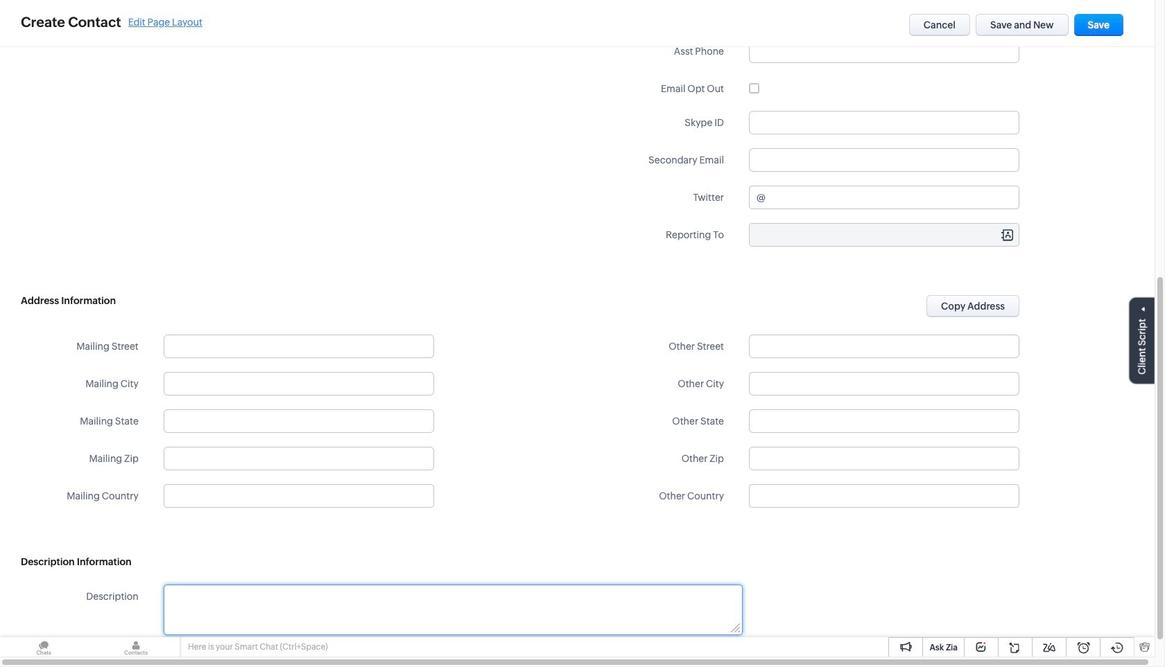 Task type: locate. For each thing, give the bounding box(es) containing it.
chats image
[[0, 638, 87, 658]]

None field
[[750, 224, 1019, 246], [164, 485, 433, 508], [750, 485, 1019, 508], [750, 224, 1019, 246], [164, 485, 433, 508], [750, 485, 1019, 508]]

None text field
[[768, 187, 1019, 209], [750, 224, 1019, 246], [164, 335, 434, 359], [164, 372, 434, 396], [749, 372, 1019, 396], [164, 447, 434, 471], [749, 447, 1019, 471], [164, 485, 433, 508], [164, 586, 742, 635], [768, 187, 1019, 209], [750, 224, 1019, 246], [164, 335, 434, 359], [164, 372, 434, 396], [749, 372, 1019, 396], [164, 447, 434, 471], [749, 447, 1019, 471], [164, 485, 433, 508], [164, 586, 742, 635]]

None text field
[[164, 2, 434, 26], [749, 40, 1019, 63], [749, 111, 1019, 135], [749, 148, 1019, 172], [749, 335, 1019, 359], [164, 410, 434, 433], [749, 410, 1019, 433], [164, 2, 434, 26], [749, 40, 1019, 63], [749, 111, 1019, 135], [749, 148, 1019, 172], [749, 335, 1019, 359], [164, 410, 434, 433], [749, 410, 1019, 433]]



Task type: vqa. For each thing, say whether or not it's contained in the screenshot.
Profile Element
no



Task type: describe. For each thing, give the bounding box(es) containing it.
contacts image
[[92, 638, 180, 658]]

MMM D, YYYY text field
[[749, 2, 1019, 26]]



